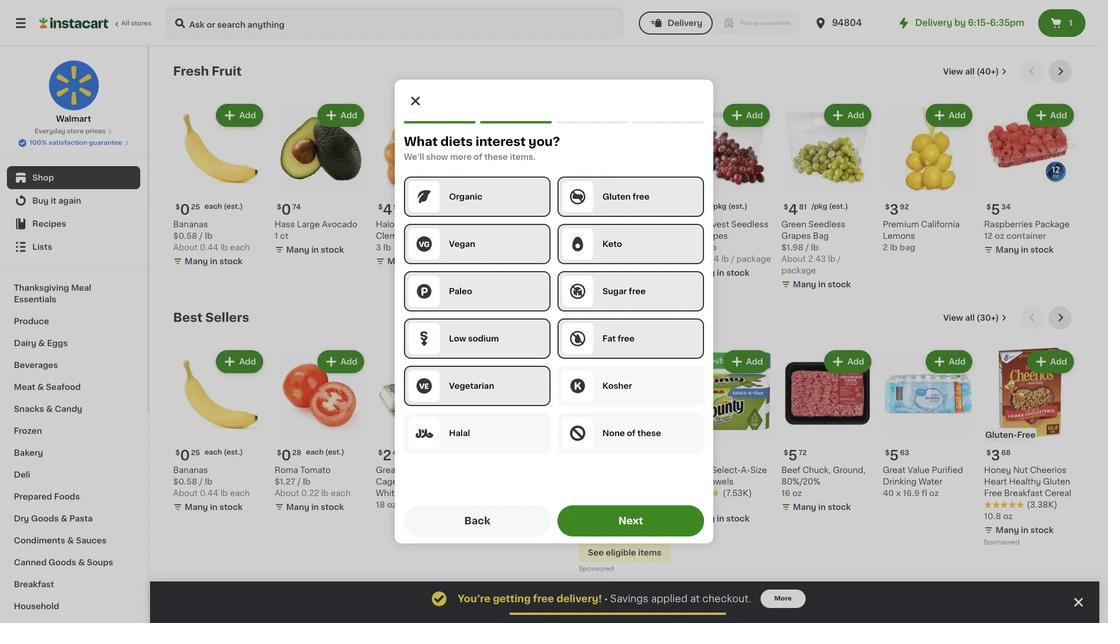 Task type: vqa. For each thing, say whether or not it's contained in the screenshot.
"bottom"
no



Task type: locate. For each thing, give the bounding box(es) containing it.
$ inside $ 5 63
[[886, 450, 890, 457]]

many down 1.48
[[591, 529, 614, 537]]

value up water
[[908, 467, 930, 475]]

3
[[890, 203, 899, 216], [376, 244, 381, 252], [484, 449, 494, 463], [586, 449, 595, 463], [992, 449, 1001, 463]]

$ inside $ 3 68
[[987, 450, 992, 457]]

soups
[[87, 559, 113, 567]]

1 vertical spatial bananas
[[173, 467, 208, 475]]

red
[[680, 232, 697, 240]]

1 /pkg from the left
[[812, 203, 828, 210]]

(est.) left $ 0 74
[[224, 203, 243, 210]]

& for dairy
[[38, 340, 45, 348]]

1 horizontal spatial grapes
[[782, 232, 811, 240]]

view all (30+) button
[[939, 306, 1012, 330]]

of inside what diets interest you? we'll show more of these items.
[[474, 153, 483, 161]]

california right premium
[[922, 220, 960, 228]]

each
[[205, 203, 222, 210], [584, 232, 605, 240], [230, 244, 250, 252], [205, 449, 222, 456], [306, 449, 324, 456], [230, 490, 250, 498], [331, 490, 351, 498]]

california inside premium california lemons 2 lb bag
[[922, 220, 960, 228]]

water
[[919, 478, 943, 486]]

2 bananas $0.58 / lb about 0.44 lb each from the top
[[173, 467, 250, 498]]

0 horizontal spatial of
[[474, 153, 483, 161]]

0 vertical spatial large
[[297, 220, 320, 228]]

bakery link
[[7, 442, 140, 464]]

roma
[[275, 467, 298, 475]]

free up nut
[[1018, 432, 1036, 440]]

add your shopping preferences element
[[395, 80, 714, 544]]

prepared foods link
[[7, 486, 140, 508]]

1 vertical spatial eggs
[[402, 490, 422, 498]]

/pkg right 23
[[711, 203, 727, 210]]

0 horizontal spatial 12
[[680, 501, 689, 510]]

a-
[[741, 467, 751, 475]]

1 horizontal spatial 1
[[579, 232, 582, 240]]

oz down 80%/20% on the bottom right of the page
[[793, 490, 802, 498]]

5 left 63
[[890, 449, 899, 463]]

x inside great value purified drinking water 40 x 16.9 fl oz
[[897, 490, 902, 498]]

view for 3
[[944, 314, 964, 322]]

0 vertical spatial sponsored badge image
[[478, 517, 513, 523]]

1 horizontal spatial breakfast
[[1005, 490, 1044, 498]]

stores
[[131, 20, 152, 27]]

free right 'cage'
[[400, 478, 418, 486]]

/pkg right 81 at right
[[812, 203, 828, 210]]

main content
[[150, 46, 1100, 624]]

1 inside hass large avocado 1 ct
[[275, 232, 278, 240]]

2 bananas from the top
[[173, 467, 208, 475]]

$ inside $ 0 74
[[277, 204, 282, 211]]

2 horizontal spatial free
[[1018, 432, 1036, 440]]

package down 2.43 at the right top of the page
[[782, 267, 817, 275]]

package right '2.4'
[[737, 255, 772, 263]]

gluten inside honey nut cheerios heart healthy gluten free breakfast cereal
[[1044, 478, 1071, 486]]

2 california from the left
[[922, 220, 960, 228]]

oz right 18
[[387, 501, 397, 510]]

(est.) for $ 0 25
[[224, 449, 243, 456]]

1 horizontal spatial x
[[897, 490, 902, 498]]

(est.) inside $0.28 each (estimated) element
[[325, 449, 345, 456]]

each (est.) for $ 0 25
[[205, 449, 243, 456]]

beef chuck, ground, 80%/20% 16 oz
[[782, 467, 866, 498]]

0 for $ 0 28
[[282, 449, 291, 463]]

2 0.44 from the top
[[200, 490, 219, 498]]

1 vertical spatial ct
[[691, 501, 700, 510]]

goods for canned
[[49, 559, 76, 567]]

recipes
[[32, 220, 66, 228]]

aa
[[452, 467, 463, 475]]

free down heart
[[985, 490, 1003, 498]]

ct down hass
[[280, 232, 289, 240]]

5 23
[[687, 203, 707, 216]]

/pkg inside "$4.81 per package (estimated)" element
[[812, 203, 828, 210]]

0 vertical spatial item carousel region
[[173, 60, 1077, 297]]

value for 5
[[908, 467, 930, 475]]

1 vertical spatial goods
[[49, 559, 76, 567]]

large
[[297, 220, 320, 228], [420, 478, 443, 486]]

all stores
[[121, 20, 152, 27]]

2 each (est.) from the left
[[306, 449, 345, 456]]

package inside green seedless grapes bag $1.98 / lb about 2.43 lb / package
[[782, 267, 817, 275]]

x right 8
[[587, 515, 591, 523]]

2 up strawberries
[[484, 203, 493, 216]]

bananas down the $ 0 25
[[173, 467, 208, 475]]

4 left 81 at right
[[789, 203, 798, 216]]

0 vertical spatial these
[[485, 153, 508, 161]]

2 value from the left
[[908, 467, 930, 475]]

1 0.44 from the top
[[200, 244, 219, 252]]

2 $0.25 each (estimated) element from the top
[[173, 445, 265, 465]]

all left (40+)
[[966, 68, 975, 76]]

1 vertical spatial $ 3 92
[[480, 449, 504, 463]]

$ 0 25
[[176, 449, 200, 463]]

1 vertical spatial sponsored badge image
[[985, 540, 1020, 546]]

seedless inside green seedless grapes bag $1.98 / lb about 2.43 lb / package
[[809, 220, 846, 228]]

oz inside 2 strawberries 16 oz container
[[488, 232, 498, 240]]

$4.81 per package (estimated) element
[[782, 198, 874, 219]]

honey nut cheerios heart healthy gluten free breakfast cereal
[[985, 467, 1072, 498]]

view all (30+)
[[944, 314, 1000, 322]]

savings
[[611, 595, 649, 604]]

these down the interest
[[485, 153, 508, 161]]

view left (30+)
[[944, 314, 964, 322]]

all stores link
[[39, 7, 152, 39]]

$1.27
[[275, 478, 296, 486]]

25 inside $ 0 25 each (est.)
[[191, 204, 200, 211]]

all for 3
[[966, 314, 975, 322]]

great up 'cage'
[[376, 467, 399, 475]]

1 vertical spatial these
[[638, 430, 661, 438]]

2 all from the top
[[966, 314, 975, 322]]

delivery
[[916, 18, 953, 27], [668, 19, 703, 27]]

2 horizontal spatial 1
[[1070, 19, 1073, 27]]

0 vertical spatial 12
[[985, 232, 993, 240]]

1 great from the left
[[376, 467, 399, 475]]

0 vertical spatial bananas $0.58 / lb about 0.44 lb each
[[173, 220, 250, 252]]

gluten up cereal
[[1044, 478, 1071, 486]]

$0.58 for 4
[[173, 232, 197, 240]]

/ right $1.27
[[298, 478, 301, 486]]

paleo
[[449, 288, 473, 296]]

1 vertical spatial 2
[[883, 244, 888, 252]]

0 horizontal spatial 2
[[383, 449, 392, 463]]

1 seedless from the left
[[809, 220, 846, 228]]

1 vertical spatial 42
[[393, 450, 402, 457]]

meat & seafood
[[14, 383, 81, 392]]

goods
[[31, 515, 59, 523], [49, 559, 76, 567]]

& left sauces
[[67, 537, 74, 545]]

/ up '2.4'
[[704, 244, 707, 252]]

more
[[775, 596, 792, 602]]

1 horizontal spatial great
[[883, 467, 906, 475]]

1 $0.25 each (estimated) element from the top
[[173, 198, 265, 219]]

0 horizontal spatial 16
[[478, 232, 487, 240]]

grapes inside green seedless grapes bag $1.98 / lb about 2.43 lb / package
[[782, 232, 811, 240]]

lists
[[32, 243, 52, 251]]

2 /pkg from the left
[[711, 203, 727, 210]]

0 horizontal spatial california
[[401, 220, 440, 228]]

$ 0 74
[[277, 203, 301, 216]]

each (est.) inside $0.25 each (estimated) element
[[205, 449, 243, 456]]

free inside great value grade aa cage free large white eggs 18 oz
[[400, 478, 418, 486]]

0 horizontal spatial sponsored badge image
[[478, 517, 513, 523]]

condiments & sauces
[[14, 537, 107, 545]]

great up drinking
[[883, 467, 906, 475]]

1 vertical spatial $0.25 each (estimated) element
[[173, 445, 265, 465]]

0 inside $ 0 lime 42 1 each
[[586, 203, 596, 216]]

5 for $ 5 34
[[992, 203, 1001, 216]]

0 vertical spatial breakfast
[[1005, 490, 1044, 498]]

we'll
[[404, 153, 424, 161]]

1 horizontal spatial california
[[922, 220, 960, 228]]

1 grapes from the left
[[782, 232, 811, 240]]

instacart logo image
[[39, 16, 109, 30]]

each (est.) up tomato at the bottom left of the page
[[306, 449, 345, 456]]

10.8 oz
[[985, 513, 1013, 521]]

1 horizontal spatial package
[[782, 267, 817, 275]]

recipes link
[[7, 213, 140, 236]]

0 horizontal spatial free
[[400, 478, 418, 486]]

/ right $1.98
[[806, 244, 809, 252]]

1 horizontal spatial /pkg (est.)
[[812, 203, 849, 210]]

canned goods & soups link
[[7, 552, 140, 574]]

about
[[173, 244, 198, 252], [782, 255, 807, 263], [680, 255, 705, 263], [173, 490, 198, 498], [275, 490, 299, 498]]

california up clementines on the top of the page
[[401, 220, 440, 228]]

grapes down harvest
[[699, 232, 728, 240]]

sponsored badge image for $ 3 92
[[478, 517, 513, 523]]

2 vertical spatial free
[[985, 490, 1003, 498]]

1 vertical spatial 0.44
[[200, 490, 219, 498]]

bananas down $ 0 25 each (est.)
[[173, 220, 208, 228]]

2 vertical spatial sponsored badge image
[[579, 566, 614, 573]]

about inside "sun harvest seedless red grapes $2.18 / lb about 2.4 lb / package"
[[680, 255, 705, 263]]

view for 5
[[944, 68, 964, 76]]

1 4 from the left
[[789, 203, 798, 216]]

product group containing 22
[[680, 348, 773, 527]]

/pkg (est.) right 81 at right
[[812, 203, 849, 210]]

2 /pkg (est.) from the left
[[711, 203, 748, 210]]

frozen link
[[7, 420, 140, 442]]

grade
[[425, 467, 450, 475]]

1 vertical spatial item carousel region
[[173, 306, 1077, 581]]

grapes down the green
[[782, 232, 811, 240]]

delivery inside delivery button
[[668, 19, 703, 27]]

1 vertical spatial package
[[782, 267, 817, 275]]

dry
[[14, 515, 29, 523]]

fat free
[[603, 335, 635, 343]]

many down 10.8 oz
[[996, 527, 1020, 535]]

these inside what diets interest you? we'll show more of these items.
[[485, 153, 508, 161]]

0 vertical spatial ct
[[280, 232, 289, 240]]

$ 5 72
[[784, 449, 807, 463]]

0 vertical spatial x
[[897, 490, 902, 498]]

& left pasta
[[61, 515, 67, 523]]

22
[[687, 449, 705, 463]]

42 inside $ 0 lime 42 1 each
[[601, 220, 611, 228]]

heart
[[985, 478, 1008, 486]]

/ down $ 0 25 each (est.)
[[199, 232, 203, 240]]

(est.) up harvest
[[729, 203, 748, 210]]

1 horizontal spatial /pkg
[[812, 203, 828, 210]]

strawberries
[[478, 220, 529, 228]]

1 vertical spatial 12
[[680, 501, 689, 510]]

1 inside 1 button
[[1070, 19, 1073, 27]]

1 horizontal spatial these
[[638, 430, 661, 438]]

0 vertical spatial 16
[[478, 232, 487, 240]]

1 bananas $0.58 / lb about 0.44 lb each from the top
[[173, 220, 250, 252]]

halos california clementines 3 lb
[[376, 220, 440, 252]]

0 horizontal spatial each (est.)
[[205, 449, 243, 456]]

0 vertical spatial free
[[1018, 432, 1036, 440]]

cereal
[[1046, 490, 1072, 498]]

2 $0.58 from the top
[[173, 478, 197, 486]]

2 horizontal spatial sponsored badge image
[[985, 540, 1020, 546]]

main content containing 0
[[150, 46, 1100, 624]]

$0.25 each (estimated) element
[[173, 198, 265, 219], [173, 445, 265, 465]]

next
[[619, 517, 644, 526]]

$5.23 per package (estimated) element
[[680, 198, 773, 219]]

1 horizontal spatial eggs
[[402, 490, 422, 498]]

great inside great value purified drinking water 40 x 16.9 fl oz
[[883, 467, 906, 475]]

of right none
[[627, 430, 636, 438]]

0 horizontal spatial eggs
[[47, 340, 68, 348]]

goods inside canned goods & soups link
[[49, 559, 76, 567]]

(est.) inside the $5.23 per package (estimated) element
[[729, 203, 748, 210]]

many
[[286, 246, 310, 254], [591, 246, 614, 254], [996, 246, 1020, 254], [185, 257, 208, 265], [388, 257, 411, 265], [692, 269, 715, 277], [793, 280, 817, 289], [185, 504, 208, 512], [489, 504, 512, 512], [793, 504, 817, 512], [286, 504, 310, 512], [692, 515, 715, 523], [996, 527, 1020, 535], [591, 529, 614, 537]]

2 up 'cage'
[[383, 449, 392, 463]]

view left (40+)
[[944, 68, 964, 76]]

ct down paper
[[691, 501, 700, 510]]

deli link
[[7, 464, 140, 486]]

1 vertical spatial 92
[[495, 450, 504, 457]]

fl
[[922, 490, 928, 498]]

0 horizontal spatial gluten
[[603, 193, 631, 201]]

breakfast up household
[[14, 581, 54, 589]]

product group
[[173, 102, 265, 269], [275, 102, 367, 258], [376, 102, 468, 269], [478, 102, 570, 242], [579, 102, 671, 258], [680, 102, 773, 281], [782, 102, 874, 293], [883, 102, 976, 253], [985, 102, 1077, 258], [173, 348, 265, 516], [275, 348, 367, 516], [376, 348, 468, 511], [478, 348, 570, 526], [579, 348, 671, 576], [680, 348, 773, 527], [782, 348, 874, 516], [883, 348, 976, 500], [985, 348, 1077, 549]]

(est.) right the $ 0 25
[[224, 449, 243, 456]]

eggs inside great value grade aa cage free large white eggs 18 oz
[[402, 490, 422, 498]]

package
[[737, 255, 772, 263], [782, 267, 817, 275]]

eggs right the white
[[402, 490, 422, 498]]

0 horizontal spatial 4
[[383, 203, 393, 216]]

1 each (est.) from the left
[[205, 449, 243, 456]]

delivery by 6:15-6:35pm link
[[897, 16, 1025, 30]]

california
[[401, 220, 440, 228], [922, 220, 960, 228]]

1 bananas from the top
[[173, 220, 208, 228]]

2 down lemons
[[883, 244, 888, 252]]

2.43
[[809, 255, 826, 263]]

goods down prepared foods
[[31, 515, 59, 523]]

1 vertical spatial $0.58
[[173, 478, 197, 486]]

16 down 80%/20% on the bottom right of the page
[[782, 490, 791, 498]]

sun
[[680, 220, 696, 228]]

25 inside the $ 0 25
[[191, 450, 200, 457]]

many down 80%/20% on the bottom right of the page
[[793, 504, 817, 512]]

x right 40
[[897, 490, 902, 498]]

delivery inside delivery by 6:15-6:35pm link
[[916, 18, 953, 27]]

$ inside '$ 3 88'
[[581, 450, 586, 457]]

value
[[401, 467, 423, 475], [908, 467, 930, 475]]

5 left 34
[[992, 203, 1001, 216]]

thanksgiving meal essentials link
[[7, 277, 140, 311]]

0 vertical spatial $0.58
[[173, 232, 197, 240]]

0 vertical spatial $0.25 each (estimated) element
[[173, 198, 265, 219]]

0.44 down $ 0 25 each (est.)
[[200, 244, 219, 252]]

about down $1.98
[[782, 255, 807, 263]]

1 vertical spatial bananas $0.58 / lb about 0.44 lb each
[[173, 467, 250, 498]]

halal
[[449, 430, 470, 438]]

0 vertical spatial 0.44
[[200, 244, 219, 252]]

(est.) up tomato at the bottom left of the page
[[325, 449, 345, 456]]

1 vertical spatial free
[[400, 478, 418, 486]]

0 horizontal spatial seedless
[[732, 220, 769, 228]]

0 horizontal spatial $ 3 92
[[480, 449, 504, 463]]

about down $2.18
[[680, 255, 705, 263]]

paper
[[680, 478, 704, 486]]

25 for $ 0 25
[[191, 450, 200, 457]]

1 25 from the top
[[191, 204, 200, 211]]

service type group
[[639, 12, 800, 35]]

16 down strawberries
[[478, 232, 487, 240]]

0 horizontal spatial 92
[[495, 450, 504, 457]]

goods inside dry goods & pasta link
[[31, 515, 59, 523]]

oz inside great value grade aa cage free large white eggs 18 oz
[[387, 501, 397, 510]]

california inside 'halos california clementines 3 lb'
[[401, 220, 440, 228]]

2 inside 2 strawberries 16 oz container
[[484, 203, 493, 216]]

bananas for 2
[[173, 467, 208, 475]]

harvest
[[698, 220, 730, 228]]

& for snacks
[[46, 405, 53, 413]]

store
[[67, 128, 84, 135]]

about down $1.27
[[275, 490, 299, 498]]

view inside the view all (30+) popup button
[[944, 314, 964, 322]]

None search field
[[165, 7, 624, 39]]

5 left the 72
[[789, 449, 798, 463]]

1 horizontal spatial ct
[[691, 501, 700, 510]]

package inside "sun harvest seedless red grapes $2.18 / lb about 2.4 lb / package"
[[737, 255, 772, 263]]

goods down condiments & sauces
[[49, 559, 76, 567]]

oz down strawberries
[[488, 232, 498, 240]]

$ inside $ 5 34
[[987, 204, 992, 211]]

value for 2
[[401, 467, 423, 475]]

1 horizontal spatial 12
[[985, 232, 993, 240]]

oz inside raspberries package 12 oz container
[[995, 232, 1005, 240]]

0 horizontal spatial /pkg (est.)
[[711, 203, 748, 210]]

12 down 'raspberries' at right top
[[985, 232, 993, 240]]

dairy
[[14, 340, 36, 348]]

0 horizontal spatial value
[[401, 467, 423, 475]]

each (est.) right the $ 0 25
[[205, 449, 243, 456]]

1 horizontal spatial large
[[420, 478, 443, 486]]

see eligible items
[[588, 549, 662, 557]]

1 horizontal spatial 16
[[782, 490, 791, 498]]

sponsored badge image
[[478, 517, 513, 523], [985, 540, 1020, 546], [579, 566, 614, 573]]

back button
[[404, 506, 551, 537]]

all
[[966, 68, 975, 76], [966, 314, 975, 322]]

free
[[1018, 432, 1036, 440], [400, 478, 418, 486], [985, 490, 1003, 498]]

0 horizontal spatial /pkg
[[711, 203, 727, 210]]

/pkg (est.) inside the $5.23 per package (estimated) element
[[711, 203, 748, 210]]

produce link
[[7, 311, 140, 333]]

1 $0.58 from the top
[[173, 232, 197, 240]]

1 horizontal spatial 92
[[900, 204, 910, 211]]

42 right lime
[[601, 220, 611, 228]]

see eligible items button
[[579, 544, 671, 563]]

$1.98
[[782, 244, 804, 252]]

oz right fl
[[930, 490, 939, 498]]

1 horizontal spatial 4
[[789, 203, 798, 216]]

snacks & candy
[[14, 405, 82, 413]]

(est.) inside "$4.81 per package (estimated)" element
[[829, 203, 849, 210]]

/pkg inside the $5.23 per package (estimated) element
[[711, 203, 727, 210]]

/pkg (est.) up harvest
[[711, 203, 748, 210]]

each (est.) inside $0.28 each (estimated) element
[[306, 449, 345, 456]]

0 vertical spatial all
[[966, 68, 975, 76]]

value inside great value grade aa cage free large white eggs 18 oz
[[401, 467, 423, 475]]

breakfast down healthy
[[1005, 490, 1044, 498]]

large down "grade"
[[420, 478, 443, 486]]

item carousel region
[[173, 60, 1077, 297], [173, 306, 1077, 581]]

1 horizontal spatial value
[[908, 467, 930, 475]]

0 horizontal spatial these
[[485, 153, 508, 161]]

3 inside 'halos california clementines 3 lb'
[[376, 244, 381, 252]]

snacks
[[14, 405, 44, 413]]

bananas $0.58 / lb about 0.44 lb each down the $ 0 25
[[173, 467, 250, 498]]

large down 74 on the top of page
[[297, 220, 320, 228]]

0 horizontal spatial delivery
[[668, 19, 703, 27]]

1 vertical spatial 16
[[782, 490, 791, 498]]

25
[[191, 204, 200, 211], [191, 450, 200, 457]]

gluten up $ 0 lime 42 1 each
[[603, 193, 631, 201]]

grapes inside "sun harvest seedless red grapes $2.18 / lb about 2.4 lb / package"
[[699, 232, 728, 240]]

2 view from the top
[[944, 314, 964, 322]]

1 vertical spatial gluten
[[1044, 478, 1071, 486]]

seedless up bag
[[809, 220, 846, 228]]

0 vertical spatial goods
[[31, 515, 59, 523]]

5 left 23
[[687, 203, 697, 216]]

12 down paper
[[680, 501, 689, 510]]

seedless down the $5.23 per package (estimated) element
[[732, 220, 769, 228]]

★★★★★
[[680, 490, 721, 498], [680, 490, 721, 498], [985, 501, 1025, 510], [985, 501, 1025, 510], [579, 504, 619, 512], [579, 504, 619, 512]]

1 vertical spatial view
[[944, 314, 964, 322]]

delivery!
[[557, 595, 602, 604]]

of right more
[[474, 153, 483, 161]]

free for fat free
[[618, 335, 635, 343]]

back
[[465, 517, 491, 526]]

& right meat
[[37, 383, 44, 392]]

/pkg (est.) inside "$4.81 per package (estimated)" element
[[812, 203, 849, 210]]

1 all from the top
[[966, 68, 975, 76]]

2.4
[[707, 255, 720, 263]]

many up back
[[489, 504, 512, 512]]

fruit
[[212, 65, 242, 77]]

1 vertical spatial of
[[627, 430, 636, 438]]

0 horizontal spatial breakfast
[[14, 581, 54, 589]]

/pkg for 23
[[711, 203, 727, 210]]

1 horizontal spatial seedless
[[809, 220, 846, 228]]

1 /pkg (est.) from the left
[[812, 203, 849, 210]]

40
[[883, 490, 895, 498]]

1 vertical spatial breakfast
[[14, 581, 54, 589]]

condiments
[[14, 537, 65, 545]]

none
[[603, 430, 625, 438]]

bananas
[[173, 220, 208, 228], [173, 467, 208, 475]]

$0.58 down $ 0 25 each (est.)
[[173, 232, 197, 240]]

add
[[239, 111, 256, 120], [341, 111, 358, 120], [747, 111, 763, 120], [848, 111, 865, 120], [949, 111, 966, 120], [1051, 111, 1068, 120], [239, 358, 256, 366], [341, 358, 358, 366], [442, 358, 459, 366], [544, 358, 561, 366], [645, 358, 662, 366], [747, 358, 763, 366], [848, 358, 865, 366], [949, 358, 966, 366], [1051, 358, 1068, 366]]

0 horizontal spatial x
[[587, 515, 591, 523]]

$0.58 down the $ 0 25
[[173, 478, 197, 486]]

42 up 'cage'
[[393, 450, 402, 457]]

0 vertical spatial package
[[737, 255, 772, 263]]

eggs down produce link
[[47, 340, 68, 348]]

0 vertical spatial of
[[474, 153, 483, 161]]

2 25 from the top
[[191, 450, 200, 457]]

0 vertical spatial view
[[944, 68, 964, 76]]

& right dairy at the left
[[38, 340, 45, 348]]

0 vertical spatial 42
[[601, 220, 611, 228]]

vegetarian
[[449, 382, 494, 390]]

2 seedless from the left
[[732, 220, 769, 228]]

$ 5 34
[[987, 203, 1011, 216]]

1 horizontal spatial 2
[[484, 203, 493, 216]]

2 horizontal spatial 2
[[883, 244, 888, 252]]

2 4 from the left
[[383, 203, 393, 216]]

eggs inside dairy & eggs link
[[47, 340, 68, 348]]

delivery by 6:15-6:35pm
[[916, 18, 1025, 27]]

view inside view all (40+) popup button
[[944, 68, 964, 76]]

large inside great value grade aa cage free large white eggs 18 oz
[[420, 478, 443, 486]]

shop
[[32, 174, 54, 182]]

12 inside raspberries package 12 oz container
[[985, 232, 993, 240]]

value left "grade"
[[401, 467, 423, 475]]

it
[[51, 197, 56, 205]]

$ inside $ 22 bounty select-a-size paper towels
[[683, 450, 687, 457]]

$ inside $ 0 25 each (est.)
[[176, 204, 180, 211]]

(est.) right 81 at right
[[829, 203, 849, 210]]

1 california from the left
[[401, 220, 440, 228]]

great for 2
[[376, 467, 399, 475]]

2 great from the left
[[883, 467, 906, 475]]

1 view from the top
[[944, 68, 964, 76]]

0 horizontal spatial package
[[737, 255, 772, 263]]

1 horizontal spatial gluten
[[1044, 478, 1071, 486]]

0.44 down the $ 0 25
[[200, 490, 219, 498]]

1 horizontal spatial free
[[985, 490, 1003, 498]]

california for premium california lemons 2 lb bag
[[922, 220, 960, 228]]

great inside great value grade aa cage free large white eggs 18 oz
[[376, 467, 399, 475]]

1 horizontal spatial $ 3 92
[[886, 203, 910, 216]]

$ inside '$ 0 28'
[[277, 450, 282, 457]]

1 value from the left
[[401, 467, 423, 475]]

2 strawberries 16 oz container
[[478, 203, 542, 240]]

these right none
[[638, 430, 661, 438]]

1 vertical spatial large
[[420, 478, 443, 486]]

• savings applied at checkout.
[[605, 595, 752, 604]]

walmart logo image
[[48, 60, 99, 111]]

hass large avocado 1 ct
[[275, 220, 358, 240]]

0 vertical spatial gluten
[[603, 193, 631, 201]]

•
[[605, 595, 608, 604]]

value inside great value purified drinking water 40 x 16.9 fl oz
[[908, 467, 930, 475]]

low sodium
[[449, 335, 499, 343]]

2 grapes from the left
[[699, 232, 728, 240]]

2 inside premium california lemons 2 lb bag
[[883, 244, 888, 252]]

each (est.) for $ 0 28
[[306, 449, 345, 456]]



Task type: describe. For each thing, give the bounding box(es) containing it.
best
[[173, 312, 203, 324]]

white
[[376, 490, 400, 498]]

72
[[799, 450, 807, 457]]

snacks & candy link
[[7, 398, 140, 420]]

bag
[[813, 232, 829, 240]]

meat
[[14, 383, 35, 392]]

sponsored badge image for $ 3 68
[[985, 540, 1020, 546]]

healthy
[[1010, 478, 1042, 486]]

container
[[1007, 232, 1047, 240]]

about down the $ 0 25
[[173, 490, 198, 498]]

great value purified drinking water 40 x 16.9 fl oz
[[883, 467, 964, 498]]

seedless inside "sun harvest seedless red grapes $2.18 / lb about 2.4 lb / package"
[[732, 220, 769, 228]]

roma tomato $1.27 / lb about 0.22 lb each
[[275, 467, 351, 498]]

0.44 for 4
[[200, 244, 219, 252]]

fresh
[[173, 65, 209, 77]]

many down lime
[[591, 246, 614, 254]]

23
[[698, 204, 707, 211]]

1.48
[[593, 515, 610, 523]]

$ inside $ 0 lime 42 1 each
[[581, 204, 586, 211]]

$ inside $ 5 72
[[784, 450, 789, 457]]

vegan
[[449, 240, 476, 248]]

0 for $ 0 25
[[180, 449, 190, 463]]

oz right 10.8
[[1004, 513, 1013, 521]]

keto
[[603, 240, 623, 248]]

2 vertical spatial 2
[[383, 449, 392, 463]]

$2.18
[[680, 244, 702, 252]]

5 for $ 5 63
[[890, 449, 899, 463]]

everyday store prices
[[34, 128, 106, 135]]

oz right 1.48
[[612, 515, 622, 523]]

breakfast inside honey nut cheerios heart healthy gluten free breakfast cereal
[[1005, 490, 1044, 498]]

34
[[1002, 204, 1011, 211]]

goods for dry
[[31, 515, 59, 523]]

you?
[[529, 136, 560, 148]]

deli
[[14, 471, 30, 479]]

many down clementines on the top of the page
[[388, 257, 411, 265]]

prepared
[[14, 493, 52, 501]]

bag
[[900, 244, 916, 252]]

4 for $ 4 81
[[789, 203, 798, 216]]

delivery for delivery by 6:15-6:35pm
[[916, 18, 953, 27]]

0 vertical spatial 92
[[900, 204, 910, 211]]

many in stock inside product group
[[692, 515, 750, 523]]

raspberries package 12 oz container
[[985, 220, 1070, 240]]

$ inside the $ 2 42
[[378, 450, 383, 457]]

produce
[[14, 318, 49, 326]]

premium california lemons 2 lb bag
[[883, 220, 960, 252]]

many down container on the top right of the page
[[996, 246, 1020, 254]]

/pkg for 4
[[812, 203, 828, 210]]

8
[[579, 515, 585, 523]]

68
[[1002, 450, 1011, 457]]

lb inside 'halos california clementines 3 lb'
[[383, 244, 391, 252]]

lb inside premium california lemons 2 lb bag
[[890, 244, 898, 252]]

0 vertical spatial $ 3 92
[[886, 203, 910, 216]]

many down the $ 0 25
[[185, 504, 208, 512]]

prices
[[85, 128, 106, 135]]

& left soups
[[78, 559, 85, 567]]

$0.25 each (estimated) element for 2
[[173, 445, 265, 465]]

buy it again link
[[7, 189, 140, 213]]

package
[[1036, 220, 1070, 228]]

pasta
[[69, 515, 93, 523]]

(est.) for $ 0 28
[[325, 449, 345, 456]]

oz inside great value purified drinking water 40 x 16.9 fl oz
[[930, 490, 939, 498]]

ct inside hass large avocado 1 ct
[[280, 232, 289, 240]]

many down hass large avocado 1 ct
[[286, 246, 310, 254]]

$0.28 each (estimated) element
[[275, 445, 367, 465]]

0.44 for 2
[[200, 490, 219, 498]]

1 inside $ 0 lime 42 1 each
[[579, 232, 582, 240]]

satisfaction
[[49, 140, 87, 146]]

sugar free
[[603, 288, 646, 296]]

cheerios
[[1031, 467, 1067, 475]]

(est.) for $ 4 81
[[829, 203, 849, 210]]

/pkg (est.) for 4
[[812, 203, 849, 210]]

show
[[426, 153, 448, 161]]

many down '2.4'
[[692, 269, 715, 277]]

many down 2.43 at the right top of the page
[[793, 280, 817, 289]]

raspberries
[[985, 220, 1034, 228]]

treatment tracker modal dialog
[[150, 582, 1100, 624]]

many down $ 0 25 each (est.)
[[185, 257, 208, 265]]

28
[[293, 450, 302, 457]]

4 for $ 4 97
[[383, 203, 393, 216]]

guarantee
[[89, 140, 122, 146]]

& for meat
[[37, 383, 44, 392]]

what diets interest you? we'll show more of these items.
[[404, 136, 560, 161]]

$ 0 28
[[277, 449, 302, 463]]

checkout.
[[703, 595, 752, 604]]

94804 button
[[814, 7, 883, 39]]

1 item carousel region from the top
[[173, 60, 1077, 297]]

$0.58 for 2
[[173, 478, 197, 486]]

94804
[[833, 18, 862, 27]]

$ 3 68
[[987, 449, 1011, 463]]

many down 12 ct
[[692, 515, 715, 523]]

nut
[[1014, 467, 1029, 475]]

0.22
[[301, 490, 319, 498]]

foods
[[54, 493, 80, 501]]

buy it again
[[32, 197, 81, 205]]

0 for $ 0 25 each (est.)
[[180, 203, 190, 216]]

$ 0 25 each (est.)
[[176, 203, 243, 216]]

oz inside 'beef chuck, ground, 80%/20% 16 oz'
[[793, 490, 802, 498]]

bananas $0.58 / lb about 0.44 lb each for 4
[[173, 220, 250, 252]]

/ right '2.4'
[[731, 255, 735, 263]]

2 item carousel region from the top
[[173, 306, 1077, 581]]

about down $ 0 25 each (est.)
[[173, 244, 198, 252]]

gluten-
[[986, 432, 1018, 440]]

$ 2 42
[[378, 449, 402, 463]]

free inside honey nut cheerios heart healthy gluten free breakfast cereal
[[985, 490, 1003, 498]]

items
[[639, 549, 662, 557]]

more button
[[761, 590, 806, 609]]

16 inside 2 strawberries 16 oz container
[[478, 232, 487, 240]]

items.
[[510, 153, 536, 161]]

bananas $0.58 / lb about 0.44 lb each for 2
[[173, 467, 250, 498]]

great for 5
[[883, 467, 906, 475]]

6:35pm
[[991, 18, 1025, 27]]

large inside hass large avocado 1 ct
[[297, 220, 320, 228]]

1 vertical spatial x
[[587, 515, 591, 523]]

$ inside $ 4 97
[[378, 204, 383, 211]]

(3.38k)
[[1028, 501, 1058, 510]]

12 inside product group
[[680, 501, 689, 510]]

1 button
[[1039, 9, 1086, 37]]

each inside $ 0 lime 42 1 each
[[584, 232, 605, 240]]

81
[[800, 204, 807, 211]]

/ down the $ 0 25
[[199, 478, 203, 486]]

gluten inside add your shopping preferences element
[[603, 193, 631, 201]]

beverages
[[14, 362, 58, 370]]

all
[[121, 20, 130, 27]]

free for gluten free
[[633, 193, 650, 201]]

8 x 1.48 oz
[[579, 515, 622, 523]]

bananas for 4
[[173, 220, 208, 228]]

about inside roma tomato $1.27 / lb about 0.22 lb each
[[275, 490, 299, 498]]

(est.) inside $ 0 25 each (est.)
[[224, 203, 243, 210]]

household link
[[7, 596, 140, 618]]

each inside roma tomato $1.27 / lb about 0.22 lb each
[[331, 490, 351, 498]]

prepared foods
[[14, 493, 80, 501]]

gluten free
[[603, 193, 650, 201]]

great value grade aa cage free large white eggs 18 oz
[[376, 467, 463, 510]]

honey
[[985, 467, 1012, 475]]

beverages link
[[7, 355, 140, 377]]

low
[[449, 335, 466, 343]]

each inside $ 0 25 each (est.)
[[205, 203, 222, 210]]

gluten-free
[[986, 432, 1036, 440]]

cage
[[376, 478, 398, 486]]

walmart link
[[48, 60, 99, 125]]

essentials
[[14, 296, 56, 304]]

& for condiments
[[67, 537, 74, 545]]

california for halos california clementines 3 lb
[[401, 220, 440, 228]]

/pkg (est.) for 23
[[711, 203, 748, 210]]

(40+)
[[977, 68, 1000, 76]]

many down 0.22
[[286, 504, 310, 512]]

25 for $ 0 25 each (est.)
[[191, 204, 200, 211]]

$ inside "$ 4 81"
[[784, 204, 789, 211]]

shop link
[[7, 166, 140, 189]]

42 inside the $ 2 42
[[393, 450, 402, 457]]

frozen
[[14, 427, 42, 435]]

sugar
[[603, 288, 627, 296]]

all for 5
[[966, 68, 975, 76]]

1 horizontal spatial of
[[627, 430, 636, 438]]

16 inside 'beef chuck, ground, 80%/20% 16 oz'
[[782, 490, 791, 498]]

0 for $ 0 74
[[282, 203, 291, 216]]

towels
[[706, 478, 734, 486]]

$ inside the $ 0 25
[[176, 450, 180, 457]]

by
[[955, 18, 966, 27]]

5 for $ 5 72
[[789, 449, 798, 463]]

$0.25 each (estimated) element for 4
[[173, 198, 265, 219]]

add button inside product group
[[725, 351, 769, 372]]

free for sugar free
[[629, 288, 646, 296]]

sauces
[[76, 537, 107, 545]]

about inside green seedless grapes bag $1.98 / lb about 2.43 lb / package
[[782, 255, 807, 263]]

80%/20%
[[782, 478, 821, 486]]

$ 4 81
[[784, 203, 807, 216]]

/ inside roma tomato $1.27 / lb about 0.22 lb each
[[298, 478, 301, 486]]

fat
[[603, 335, 616, 343]]

purified
[[932, 467, 964, 475]]

free inside treatment tracker modal dialog
[[533, 595, 554, 604]]

delivery for delivery
[[668, 19, 703, 27]]

0 for $ 0 lime 42 1 each
[[586, 203, 596, 216]]

lists link
[[7, 236, 140, 259]]

/ right 2.43 at the right top of the page
[[838, 255, 841, 263]]



